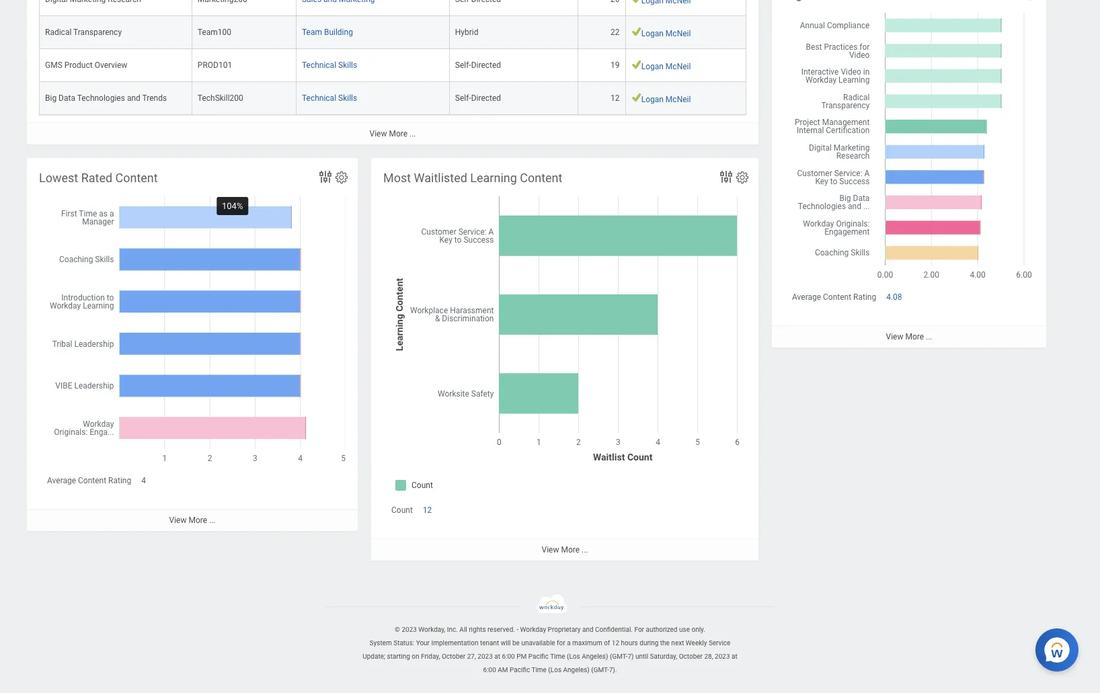 Task type: vqa. For each thing, say whether or not it's contained in the screenshot.
1,200.00
no



Task type: describe. For each thing, give the bounding box(es) containing it.
directed for 12
[[472, 93, 501, 103]]

self-directed for 12
[[455, 93, 501, 103]]

most waitlisted learning content
[[384, 171, 563, 185]]

tenant
[[480, 640, 499, 647]]

radical transparency
[[45, 27, 122, 37]]

use
[[680, 627, 690, 634]]

-
[[517, 627, 519, 634]]

average content rating for 4.08
[[793, 293, 877, 302]]

technical skills link for techskill200
[[302, 91, 357, 103]]

waitlisted
[[414, 171, 468, 185]]

overview
[[95, 60, 127, 70]]

logan for 19
[[642, 62, 664, 72]]

row containing big data technologies and trends
[[39, 82, 747, 115]]

service
[[709, 640, 731, 647]]

logan mcneil for 12
[[642, 95, 691, 105]]

configure and view chart data image for lowest rated content
[[318, 169, 334, 185]]

building
[[324, 27, 353, 37]]

skills for prod101
[[338, 60, 357, 70]]

hybrid
[[455, 27, 479, 37]]

your
[[416, 640, 430, 647]]

most
[[384, 171, 411, 185]]

technical for techskill200
[[302, 93, 337, 103]]

1 horizontal spatial 2023
[[478, 653, 493, 661]]

content inside 'most waitlisted learning content' element
[[520, 171, 563, 185]]

0 vertical spatial pacific
[[529, 653, 549, 661]]

team100
[[198, 27, 232, 37]]

mcneil for 22
[[666, 29, 691, 39]]

for
[[635, 627, 645, 634]]

self-directed element for 12
[[455, 91, 501, 103]]

rating for 4.08
[[854, 293, 877, 302]]

next
[[672, 640, 685, 647]]

content right rated
[[115, 171, 158, 185]]

technical for prod101
[[302, 60, 337, 70]]

techskill200
[[198, 93, 243, 103]]

1 horizontal spatial (gmt-
[[610, 653, 628, 661]]

workday,
[[419, 627, 446, 634]]

until
[[636, 653, 649, 661]]

reserved.
[[488, 627, 515, 634]]

hours
[[621, 640, 638, 647]]

lowest
[[39, 171, 78, 185]]

status:
[[394, 640, 415, 647]]

configure highest rated content image
[[1024, 0, 1038, 1]]

weekly
[[686, 640, 708, 647]]

big data technologies and trends
[[45, 93, 167, 103]]

of
[[604, 640, 611, 647]]

12 inside © 2023 workday, inc. all rights reserved. - workday proprietary and confidential. for authorized use only. system status: your implementation tenant will be unavailable for a maximum of 12 hours during the next weekly service update; starting on friday, october 27, 2023 at 6:00 pm pacific time (los angeles) (gmt-7) until saturday, october 28, 2023 at 6:00 am pacific time (los angeles) (gmt-7).
[[612, 640, 620, 647]]

22
[[611, 27, 620, 37]]

product
[[64, 60, 93, 70]]

team
[[302, 27, 322, 37]]

mcneil for 12
[[666, 95, 691, 105]]

view more ... inside most popular media / courses element
[[370, 129, 416, 138]]

configure lowest rated content image
[[334, 170, 349, 185]]

pm
[[517, 653, 527, 661]]

inc.
[[447, 627, 458, 634]]

most popular media / courses element
[[27, 0, 759, 144]]

1 self-directed element from the top
[[455, 0, 501, 4]]

prod101
[[198, 60, 232, 70]]

rating for 4
[[108, 477, 131, 486]]

logan mcneil link for 22
[[642, 27, 691, 39]]

view more ... for 12
[[542, 546, 588, 555]]

unavailable
[[522, 640, 556, 647]]

2 october from the left
[[679, 653, 703, 661]]

count
[[392, 506, 413, 516]]

all
[[460, 627, 468, 634]]

implementation
[[432, 640, 479, 647]]

2 at from the left
[[732, 653, 738, 661]]

... inside most popular media / courses element
[[410, 129, 416, 138]]

12 inside button
[[423, 506, 432, 516]]

saturday,
[[650, 653, 678, 661]]

team building link
[[302, 25, 353, 37]]

... for 12
[[582, 546, 588, 555]]

lowest rated content
[[39, 171, 158, 185]]

update;
[[363, 653, 386, 661]]

big
[[45, 93, 57, 103]]

©
[[395, 627, 400, 634]]

19
[[611, 60, 620, 70]]

directed for 19
[[472, 60, 501, 70]]

7)
[[628, 653, 634, 661]]

system
[[370, 640, 392, 647]]

configure and view chart data image for most waitlisted learning content
[[719, 169, 735, 185]]

workday
[[521, 627, 547, 634]]

and inside most popular media / courses element
[[127, 93, 141, 103]]

4.08
[[887, 293, 903, 302]]

only.
[[692, 627, 706, 634]]

view for 4.08
[[887, 333, 904, 342]]

learning
[[471, 171, 517, 185]]

starting
[[387, 653, 410, 661]]

self-directed element for 19
[[455, 58, 501, 70]]

1 vertical spatial (gmt-
[[592, 667, 609, 674]]

skills for techskill200
[[338, 93, 357, 103]]

12 inside most popular media / courses element
[[611, 93, 620, 103]]

1 vertical spatial angeles)
[[564, 667, 590, 674]]

most waitlisted learning content element
[[371, 158, 759, 561]]

logan mcneil for 22
[[642, 29, 691, 39]]

1 vertical spatial time
[[532, 667, 547, 674]]

1 vertical spatial pacific
[[510, 667, 530, 674]]



Task type: locate. For each thing, give the bounding box(es) containing it.
12 button
[[423, 505, 434, 516]]

average content rating
[[793, 293, 877, 302], [47, 477, 131, 486]]

(los down "a"
[[567, 653, 581, 661]]

content
[[115, 171, 158, 185], [520, 171, 563, 185], [824, 293, 852, 302], [78, 477, 106, 486]]

0 horizontal spatial (los
[[549, 667, 562, 674]]

... inside 'most waitlisted learning content' element
[[582, 546, 588, 555]]

3 mcneil from the top
[[666, 95, 691, 105]]

pacific
[[529, 653, 549, 661], [510, 667, 530, 674]]

0 vertical spatial average content rating
[[793, 293, 877, 302]]

(los down for
[[549, 667, 562, 674]]

content right learning
[[520, 171, 563, 185]]

... inside highest rated content 'element'
[[927, 333, 933, 342]]

3 logan mcneil from the top
[[642, 95, 691, 105]]

2 logan mcneil from the top
[[642, 62, 691, 72]]

more inside highest rated content 'element'
[[906, 333, 925, 342]]

more for 4.08
[[906, 333, 925, 342]]

rating left "4.08"
[[854, 293, 877, 302]]

average
[[793, 293, 822, 302], [47, 477, 76, 486]]

2023
[[402, 627, 417, 634], [478, 653, 493, 661], [715, 653, 731, 661]]

1 horizontal spatial rating
[[854, 293, 877, 302]]

1 vertical spatial logan mcneil
[[642, 62, 691, 72]]

and
[[127, 93, 141, 103], [583, 627, 594, 634]]

12 right count
[[423, 506, 432, 516]]

pacific down pm
[[510, 667, 530, 674]]

maximum
[[573, 640, 603, 647]]

gms
[[45, 60, 62, 70]]

1 horizontal spatial configure and view chart data image
[[719, 169, 735, 185]]

2 vertical spatial self-directed element
[[455, 91, 501, 103]]

0 vertical spatial technical skills
[[302, 60, 357, 70]]

more for 4
[[189, 516, 207, 526]]

october down weekly
[[679, 653, 703, 661]]

(los
[[567, 653, 581, 661], [549, 667, 562, 674]]

1 horizontal spatial average content rating
[[793, 293, 877, 302]]

1 vertical spatial 12
[[423, 506, 432, 516]]

footer containing © 2023 workday, inc. all rights reserved. - workday proprietary and confidential. for authorized use only. system status: your implementation tenant will be unavailable for a maximum of 12 hours during the next weekly service update; starting on friday, october 27, 2023 at 6:00 pm pacific time (los angeles) (gmt-7) until saturday, october 28, 2023 at 6:00 am pacific time (los angeles) (gmt-7).
[[0, 595, 1101, 678]]

0 vertical spatial rating
[[854, 293, 877, 302]]

2023 right 28,
[[715, 653, 731, 661]]

october down 'implementation'
[[442, 653, 466, 661]]

more for 12
[[561, 546, 580, 555]]

0 vertical spatial 12
[[611, 93, 620, 103]]

data
[[59, 93, 75, 103]]

1 vertical spatial 6:00
[[484, 667, 497, 674]]

2 row from the top
[[39, 16, 747, 49]]

self- for 19
[[455, 60, 472, 70]]

2 vertical spatial logan
[[642, 95, 664, 105]]

configure and view chart data image inside 'most waitlisted learning content' element
[[719, 169, 735, 185]]

2 technical skills link from the top
[[302, 91, 357, 103]]

content left 4
[[78, 477, 106, 486]]

transparency
[[73, 27, 122, 37]]

2023 right 27,
[[478, 653, 493, 661]]

view more ... inside highest rated content 'element'
[[887, 333, 933, 342]]

0 horizontal spatial 6:00
[[484, 667, 497, 674]]

0 vertical spatial (gmt-
[[610, 653, 628, 661]]

team building
[[302, 27, 353, 37]]

3 row from the top
[[39, 49, 747, 82]]

rating
[[854, 293, 877, 302], [108, 477, 131, 486]]

1 horizontal spatial time
[[551, 653, 566, 661]]

1 self- from the top
[[455, 60, 472, 70]]

at
[[495, 653, 501, 661], [732, 653, 738, 661]]

1 horizontal spatial (los
[[567, 653, 581, 661]]

1 vertical spatial logan
[[642, 62, 664, 72]]

at up am on the left bottom
[[495, 653, 501, 661]]

view more ... for 4
[[169, 516, 216, 526]]

2 technical skills from the top
[[302, 93, 357, 103]]

1 vertical spatial average content rating
[[47, 477, 131, 486]]

1 vertical spatial technical skills link
[[302, 91, 357, 103]]

0 vertical spatial time
[[551, 653, 566, 661]]

time down unavailable
[[532, 667, 547, 674]]

1 horizontal spatial 6:00
[[502, 653, 515, 661]]

0 vertical spatial self-
[[455, 60, 472, 70]]

mcneil
[[666, 29, 691, 39], [666, 62, 691, 72], [666, 95, 691, 105]]

1 horizontal spatial average
[[793, 293, 822, 302]]

1 technical skills link from the top
[[302, 58, 357, 70]]

0 horizontal spatial average
[[47, 477, 76, 486]]

view for 12
[[542, 546, 560, 555]]

12
[[611, 93, 620, 103], [423, 506, 432, 516], [612, 640, 620, 647]]

1 vertical spatial logan mcneil link
[[642, 60, 691, 72]]

2 vertical spatial logan mcneil
[[642, 95, 691, 105]]

(gmt- up '7).'
[[610, 653, 628, 661]]

3 logan from the top
[[642, 95, 664, 105]]

rating inside highest rated content 'element'
[[854, 293, 877, 302]]

1 vertical spatial technical skills
[[302, 93, 357, 103]]

1 row from the top
[[39, 0, 747, 16]]

view more ... link
[[27, 122, 759, 144], [773, 326, 1047, 348], [27, 510, 358, 532], [371, 539, 759, 561]]

view more ... for 4.08
[[887, 333, 933, 342]]

1 skills from the top
[[338, 60, 357, 70]]

27,
[[467, 653, 476, 661]]

during
[[640, 640, 659, 647]]

view for 4
[[169, 516, 187, 526]]

0 vertical spatial self-directed element
[[455, 0, 501, 4]]

0 vertical spatial directed
[[472, 60, 501, 70]]

view more ...
[[370, 129, 416, 138], [887, 333, 933, 342], [169, 516, 216, 526], [542, 546, 588, 555]]

average for 4
[[47, 477, 76, 486]]

lowest rated content element
[[27, 158, 358, 532]]

average inside highest rated content 'element'
[[793, 293, 822, 302]]

12 right of on the bottom right of the page
[[612, 640, 620, 647]]

average inside lowest rated content element
[[47, 477, 76, 486]]

row containing radical transparency
[[39, 16, 747, 49]]

logan
[[642, 29, 664, 39], [642, 62, 664, 72], [642, 95, 664, 105]]

view inside highest rated content 'element'
[[887, 333, 904, 342]]

logan mcneil for 19
[[642, 62, 691, 72]]

and inside © 2023 workday, inc. all rights reserved. - workday proprietary and confidential. for authorized use only. system status: your implementation tenant will be unavailable for a maximum of 12 hours during the next weekly service update; starting on friday, october 27, 2023 at 6:00 pm pacific time (los angeles) (gmt-7) until saturday, october 28, 2023 at 6:00 am pacific time (los angeles) (gmt-7).
[[583, 627, 594, 634]]

1 vertical spatial average
[[47, 477, 76, 486]]

technical
[[302, 60, 337, 70], [302, 93, 337, 103]]

0 vertical spatial skills
[[338, 60, 357, 70]]

4
[[141, 477, 146, 486]]

angeles) down maximum
[[582, 653, 609, 661]]

time down for
[[551, 653, 566, 661]]

2 mcneil from the top
[[666, 62, 691, 72]]

proprietary
[[548, 627, 581, 634]]

am
[[498, 667, 508, 674]]

average content rating left "4.08"
[[793, 293, 877, 302]]

average for 4.08
[[793, 293, 822, 302]]

2 vertical spatial 12
[[612, 640, 620, 647]]

1 vertical spatial technical
[[302, 93, 337, 103]]

2 vertical spatial logan mcneil link
[[642, 92, 691, 105]]

view
[[370, 129, 387, 138], [887, 333, 904, 342], [169, 516, 187, 526], [542, 546, 560, 555]]

rating left 4
[[108, 477, 131, 486]]

self-directed for 19
[[455, 60, 501, 70]]

2023 right ©
[[402, 627, 417, 634]]

logan for 12
[[642, 95, 664, 105]]

2 horizontal spatial 2023
[[715, 653, 731, 661]]

2 directed from the top
[[472, 93, 501, 103]]

2 logan from the top
[[642, 62, 664, 72]]

average content rating inside highest rated content 'element'
[[793, 293, 877, 302]]

the
[[661, 640, 670, 647]]

for
[[557, 640, 566, 647]]

technical skills link for prod101
[[302, 58, 357, 70]]

friday,
[[421, 653, 440, 661]]

more inside most popular media / courses element
[[389, 129, 408, 138]]

3 logan mcneil link from the top
[[642, 92, 691, 105]]

... inside lowest rated content element
[[209, 516, 216, 526]]

view inside lowest rated content element
[[169, 516, 187, 526]]

0 horizontal spatial 2023
[[402, 627, 417, 634]]

2 self- from the top
[[455, 93, 472, 103]]

0 horizontal spatial configure and view chart data image
[[318, 169, 334, 185]]

2 technical from the top
[[302, 93, 337, 103]]

0 horizontal spatial and
[[127, 93, 141, 103]]

configure and view chart data image left the configure most waitlisted learning content image
[[719, 169, 735, 185]]

footer
[[0, 595, 1101, 678]]

1 october from the left
[[442, 653, 466, 661]]

view inside 'most waitlisted learning content' element
[[542, 546, 560, 555]]

1 at from the left
[[495, 653, 501, 661]]

7).
[[609, 667, 617, 674]]

2 logan mcneil link from the top
[[642, 60, 691, 72]]

(gmt-
[[610, 653, 628, 661], [592, 667, 609, 674]]

configure and view chart data image left configure lowest rated content icon
[[318, 169, 334, 185]]

1 directed from the top
[[472, 60, 501, 70]]

4.08 button
[[887, 292, 905, 303]]

self-directed element
[[455, 0, 501, 4], [455, 58, 501, 70], [455, 91, 501, 103]]

2 configure and view chart data image from the left
[[719, 169, 735, 185]]

28,
[[705, 653, 714, 661]]

0 horizontal spatial time
[[532, 667, 547, 674]]

0 horizontal spatial rating
[[108, 477, 131, 486]]

at right 28,
[[732, 653, 738, 661]]

0 vertical spatial logan
[[642, 29, 664, 39]]

pacific down unavailable
[[529, 653, 549, 661]]

2 skills from the top
[[338, 93, 357, 103]]

1 configure and view chart data image from the left
[[318, 169, 334, 185]]

0 vertical spatial technical skills link
[[302, 58, 357, 70]]

more inside lowest rated content element
[[189, 516, 207, 526]]

technical skills for techskill200
[[302, 93, 357, 103]]

0 vertical spatial technical
[[302, 60, 337, 70]]

0 vertical spatial and
[[127, 93, 141, 103]]

row containing gms product overview
[[39, 49, 747, 82]]

0 horizontal spatial (gmt-
[[592, 667, 609, 674]]

0 vertical spatial mcneil
[[666, 29, 691, 39]]

1 vertical spatial directed
[[472, 93, 501, 103]]

1 vertical spatial self-
[[455, 93, 472, 103]]

technical skills for prod101
[[302, 60, 357, 70]]

average content rating left 4
[[47, 477, 131, 486]]

average content rating for 4
[[47, 477, 131, 486]]

2 self-directed from the top
[[455, 93, 501, 103]]

1 vertical spatial (los
[[549, 667, 562, 674]]

1 technical from the top
[[302, 60, 337, 70]]

october
[[442, 653, 466, 661], [679, 653, 703, 661]]

logan mcneil
[[642, 29, 691, 39], [642, 62, 691, 72], [642, 95, 691, 105]]

1 vertical spatial self-directed element
[[455, 58, 501, 70]]

on
[[412, 653, 420, 661]]

a
[[567, 640, 571, 647]]

1 logan from the top
[[642, 29, 664, 39]]

0 horizontal spatial at
[[495, 653, 501, 661]]

time
[[551, 653, 566, 661], [532, 667, 547, 674]]

1 vertical spatial skills
[[338, 93, 357, 103]]

6:00 left pm
[[502, 653, 515, 661]]

© 2023 workday, inc. all rights reserved. - workday proprietary and confidential. for authorized use only. system status: your implementation tenant will be unavailable for a maximum of 12 hours during the next weekly service update; starting on friday, october 27, 2023 at 6:00 pm pacific time (los angeles) (gmt-7) until saturday, october 28, 2023 at 6:00 am pacific time (los angeles) (gmt-7).
[[363, 627, 738, 674]]

logan mcneil link for 19
[[642, 60, 691, 72]]

and left trends
[[127, 93, 141, 103]]

configure most waitlisted learning content image
[[736, 170, 750, 185]]

... for 4
[[209, 516, 216, 526]]

will
[[501, 640, 511, 647]]

technical skills
[[302, 60, 357, 70], [302, 93, 357, 103]]

0 vertical spatial logan mcneil link
[[642, 27, 691, 39]]

0 vertical spatial (los
[[567, 653, 581, 661]]

view inside most popular media / courses element
[[370, 129, 387, 138]]

view more ... link for 4
[[27, 510, 358, 532]]

technologies
[[77, 93, 125, 103]]

1 vertical spatial self-directed
[[455, 93, 501, 103]]

6:00
[[502, 653, 515, 661], [484, 667, 497, 674]]

view more ... link for 4.08
[[773, 326, 1047, 348]]

0 vertical spatial 6:00
[[502, 653, 515, 661]]

1 horizontal spatial at
[[732, 653, 738, 661]]

1 horizontal spatial and
[[583, 627, 594, 634]]

hybrid element
[[455, 25, 479, 37]]

more inside 'most waitlisted learning content' element
[[561, 546, 580, 555]]

12 down 19
[[611, 93, 620, 103]]

1 vertical spatial mcneil
[[666, 62, 691, 72]]

...
[[410, 129, 416, 138], [927, 333, 933, 342], [209, 516, 216, 526], [582, 546, 588, 555]]

1 logan mcneil link from the top
[[642, 27, 691, 39]]

0 vertical spatial self-directed
[[455, 60, 501, 70]]

(gmt- down of on the bottom right of the page
[[592, 667, 609, 674]]

average content rating inside lowest rated content element
[[47, 477, 131, 486]]

rating inside lowest rated content element
[[108, 477, 131, 486]]

4 button
[[141, 476, 148, 487]]

1 mcneil from the top
[[666, 29, 691, 39]]

0 vertical spatial angeles)
[[582, 653, 609, 661]]

angeles)
[[582, 653, 609, 661], [564, 667, 590, 674]]

row
[[39, 0, 747, 16], [39, 16, 747, 49], [39, 49, 747, 82], [39, 82, 747, 115]]

0 horizontal spatial october
[[442, 653, 466, 661]]

trends
[[142, 93, 167, 103]]

gms product overview
[[45, 60, 127, 70]]

1 vertical spatial rating
[[108, 477, 131, 486]]

angeles) down "a"
[[564, 667, 590, 674]]

4 row from the top
[[39, 82, 747, 115]]

view more ... link for 12
[[371, 539, 759, 561]]

... for 4.08
[[927, 333, 933, 342]]

logan for 22
[[642, 29, 664, 39]]

104%
[[222, 201, 243, 211]]

logan mcneil link for 12
[[642, 92, 691, 105]]

technical skills link
[[302, 58, 357, 70], [302, 91, 357, 103]]

be
[[513, 640, 520, 647]]

content left "4.08"
[[824, 293, 852, 302]]

authorized
[[646, 627, 678, 634]]

0 vertical spatial logan mcneil
[[642, 29, 691, 39]]

6:00 left am on the left bottom
[[484, 667, 497, 674]]

self-directed
[[455, 60, 501, 70], [455, 93, 501, 103]]

skills
[[338, 60, 357, 70], [338, 93, 357, 103]]

0 vertical spatial average
[[793, 293, 822, 302]]

confidential.
[[596, 627, 633, 634]]

view more ... inside lowest rated content element
[[169, 516, 216, 526]]

2 self-directed element from the top
[[455, 58, 501, 70]]

1 horizontal spatial october
[[679, 653, 703, 661]]

3 self-directed element from the top
[[455, 91, 501, 103]]

configure and view chart data image
[[318, 169, 334, 185], [719, 169, 735, 185]]

rights
[[469, 627, 486, 634]]

configure and view chart data image inside lowest rated content element
[[318, 169, 334, 185]]

self- for 12
[[455, 93, 472, 103]]

2 vertical spatial mcneil
[[666, 95, 691, 105]]

self-
[[455, 60, 472, 70], [455, 93, 472, 103]]

view more ... inside 'most waitlisted learning content' element
[[542, 546, 588, 555]]

1 self-directed from the top
[[455, 60, 501, 70]]

highest rated content element
[[773, 0, 1047, 348]]

radical
[[45, 27, 72, 37]]

and up maximum
[[583, 627, 594, 634]]

0 horizontal spatial average content rating
[[47, 477, 131, 486]]

1 vertical spatial and
[[583, 627, 594, 634]]

1 logan mcneil from the top
[[642, 29, 691, 39]]

more
[[389, 129, 408, 138], [906, 333, 925, 342], [189, 516, 207, 526], [561, 546, 580, 555]]

1 technical skills from the top
[[302, 60, 357, 70]]

mcneil for 19
[[666, 62, 691, 72]]

rated
[[81, 171, 112, 185]]

content inside highest rated content 'element'
[[824, 293, 852, 302]]



